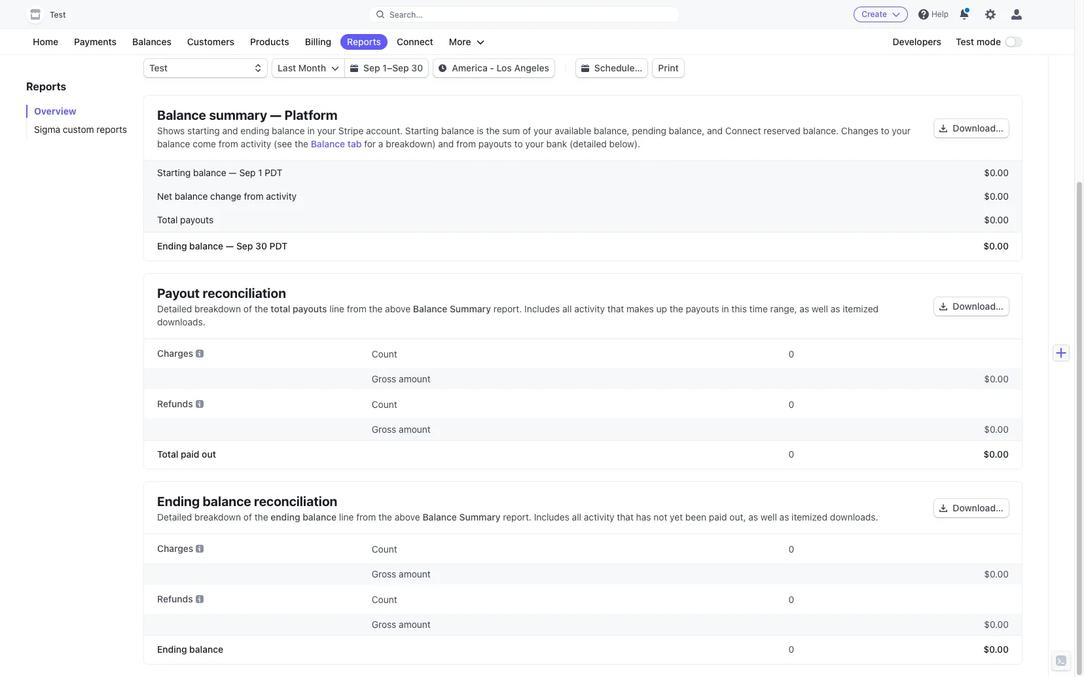 Task type: locate. For each thing, give the bounding box(es) containing it.
balance, up below).
[[594, 125, 630, 136]]

sigma
[[34, 124, 60, 135]]

1 vertical spatial test
[[956, 36, 975, 47]]

12 row from the top
[[144, 585, 1022, 614]]

well inside ending balance reconciliation detailed breakdown of the ending balance line from the above balance summary report. includes all activity that has not yet been paid out, as well as itemized downloads.
[[761, 511, 777, 523]]

0 horizontal spatial balance,
[[594, 125, 630, 136]]

your left (detailed
[[525, 138, 544, 149]]

— up payout reconciliation
[[226, 240, 234, 251]]

1 row from the top
[[144, 161, 1022, 185]]

3 row from the top
[[144, 208, 1022, 232]]

0 horizontal spatial itemized
[[792, 511, 828, 523]]

row containing net balance change from activity
[[144, 185, 1022, 208]]

1 horizontal spatial svg image
[[350, 64, 358, 72]]

breakdown down payout reconciliation
[[195, 303, 241, 314]]

4 $0.00 cell from the top
[[801, 619, 1009, 630]]

1 total from the top
[[157, 214, 178, 225]]

14 row from the top
[[144, 635, 1022, 664]]

(detailed
[[570, 138, 607, 149]]

includes inside ending balance reconciliation detailed breakdown of the ending balance line from the above balance summary report. includes all activity that has not yet been paid out, as well as itemized downloads.
[[534, 511, 570, 523]]

1 horizontal spatial downloads.
[[830, 511, 879, 523]]

1 horizontal spatial paid
[[709, 511, 727, 523]]

1 horizontal spatial in
[[722, 303, 729, 314]]

in down platform
[[307, 125, 315, 136]]

change down starting balance — sep 1 pdt
[[210, 191, 241, 202]]

stripe
[[657, 31, 682, 42], [338, 125, 364, 136]]

1 $0.00 cell from the top
[[801, 373, 1009, 384]]

1 vertical spatial itemized
[[792, 511, 828, 523]]

itemized inside ending balance reconciliation detailed breakdown of the ending balance line from the above balance summary report. includes all activity that has not yet been paid out, as well as itemized downloads.
[[792, 511, 828, 523]]

$0.00
[[985, 167, 1009, 178], [985, 191, 1009, 202], [985, 214, 1009, 225], [984, 240, 1009, 251], [985, 373, 1009, 384], [985, 424, 1009, 435], [984, 449, 1009, 460], [985, 568, 1009, 580], [985, 619, 1009, 630], [984, 644, 1009, 655]]

0 vertical spatial paid
[[181, 449, 199, 460]]

starting inside shows starting and ending balance in your stripe account. starting balance is the sum of your available balance, pending balance, and connect reserved balance. changes to your balance come from activity (see the
[[405, 125, 439, 136]]

changes
[[841, 125, 879, 136]]

30
[[368, 31, 380, 42], [412, 62, 423, 73], [256, 240, 267, 251]]

activity left makes
[[574, 303, 605, 314]]

3 gross from the top
[[372, 568, 396, 580]]

4 amount from the top
[[399, 619, 431, 630]]

sep 1 – sep 30
[[364, 62, 423, 73]]

1 svg image from the left
[[331, 64, 339, 72]]

3 amount from the top
[[399, 568, 431, 580]]

that left makes
[[608, 303, 624, 314]]

0 vertical spatial refunds
[[157, 398, 193, 409]]

0 horizontal spatial bank
[[238, 31, 259, 42]]

3 0 cell from the top
[[586, 540, 795, 558]]

$0.00 cell
[[801, 373, 1009, 384], [801, 424, 1009, 435], [801, 568, 1009, 580], [801, 619, 1009, 630]]

0 vertical spatial ending
[[241, 125, 269, 136]]

test button
[[26, 5, 79, 24]]

row containing total paid out
[[144, 440, 1022, 469]]

svg image inside america - los angeles button
[[439, 64, 447, 72]]

starting up net
[[157, 167, 191, 178]]

paid inside ending balance reconciliation detailed breakdown of the ending balance line from the above balance summary report. includes all activity that has not yet been paid out, as well as itemized downloads.
[[709, 511, 727, 523]]

1 horizontal spatial –
[[387, 62, 392, 73]]

1 refunds from the top
[[157, 398, 193, 409]]

mode
[[977, 36, 1001, 47]]

0 horizontal spatial test
[[50, 10, 66, 20]]

0 horizontal spatial in
[[307, 125, 315, 136]]

paid left out,
[[709, 511, 727, 523]]

svg image right "month"
[[331, 64, 339, 72]]

change left .
[[528, 31, 560, 42]]

1 vertical spatial charges
[[157, 543, 193, 554]]

1 horizontal spatial itemized
[[843, 303, 879, 314]]

payouts made to your bank account from sep 1 – sep 30 , based on the date of the balance change
[[144, 31, 560, 42]]

0 vertical spatial reports
[[347, 36, 381, 47]]

Search… text field
[[369, 6, 680, 23]]

your right "made"
[[217, 31, 236, 42]]

1 gross amount from the top
[[372, 373, 431, 384]]

that
[[608, 303, 624, 314], [617, 511, 634, 523]]

stripe up tab
[[338, 125, 364, 136]]

in inside 'report. includes all activity that makes up the payouts in this time range, as well as itemized downloads.'
[[722, 303, 729, 314]]

well
[[812, 303, 828, 314], [761, 511, 777, 523]]

0 vertical spatial download…
[[953, 122, 1004, 134]]

1 horizontal spatial test
[[956, 36, 975, 47]]

1 detailed from the top
[[157, 303, 192, 314]]

1 up net balance change from activity
[[258, 167, 262, 178]]

svg image down reports link
[[350, 64, 358, 72]]

your
[[217, 31, 236, 42], [754, 31, 773, 42], [317, 125, 336, 136], [534, 125, 552, 136], [892, 125, 911, 136], [525, 138, 544, 149]]

2 amount from the top
[[399, 424, 431, 435]]

2 gross amount from the top
[[372, 424, 431, 435]]

0 horizontal spatial reports
[[26, 81, 66, 92]]

1 vertical spatial stripe
[[338, 125, 364, 136]]

paid inside row
[[181, 449, 199, 460]]

1 vertical spatial grid
[[144, 339, 1022, 469]]

2 balance, from the left
[[669, 125, 705, 136]]

4 count from the top
[[372, 594, 397, 605]]

2 $0.00 cell from the top
[[801, 424, 1009, 435]]

0 for fifth row from the bottom of the page
[[789, 543, 795, 554]]

gross amount
[[372, 373, 431, 384], [372, 424, 431, 435], [372, 568, 431, 580], [372, 619, 431, 630]]

activity down (see
[[266, 191, 297, 202]]

amount for ending balance reconciliation's cell
[[399, 568, 431, 580]]

bank down available
[[547, 138, 567, 149]]

reserved
[[764, 125, 801, 136]]

your right against
[[754, 31, 773, 42]]

detailed down payout
[[157, 303, 192, 314]]

0 vertical spatial ending
[[157, 240, 187, 251]]

0 vertical spatial summary
[[450, 303, 491, 314]]

3 download… button from the top
[[935, 499, 1009, 517]]

4 row from the top
[[144, 232, 1022, 261]]

test left mode
[[956, 36, 975, 47]]

1 download… button from the top
[[935, 119, 1009, 138]]

downloads. inside 'report. includes all activity that makes up the payouts in this time range, as well as itemized downloads.'
[[157, 316, 205, 327]]

america - los angeles button
[[434, 59, 555, 77]]

2 ending from the top
[[157, 494, 200, 509]]

— up net balance change from activity
[[229, 167, 237, 178]]

— up (see
[[270, 107, 282, 122]]

total left out
[[157, 449, 178, 460]]

1 vertical spatial starting
[[157, 167, 191, 178]]

balance inside ending balance reconciliation detailed breakdown of the ending balance line from the above balance summary report. includes all activity that has not yet been paid out, as well as itemized downloads.
[[423, 511, 457, 523]]

all inside ending balance reconciliation detailed breakdown of the ending balance line from the above balance summary report. includes all activity that has not yet been paid out, as well as itemized downloads.
[[572, 511, 582, 523]]

30 left based
[[368, 31, 380, 42]]

your left available
[[534, 125, 552, 136]]

all
[[563, 303, 572, 314], [572, 511, 582, 523]]

0 vertical spatial grid
[[144, 161, 1022, 261]]

0 horizontal spatial 30
[[256, 240, 267, 251]]

out,
[[730, 511, 746, 523]]

2 horizontal spatial bank
[[775, 31, 796, 42]]

that left "has"
[[617, 511, 634, 523]]

starting
[[405, 125, 439, 136], [157, 167, 191, 178]]

sep
[[320, 31, 337, 42], [349, 31, 366, 42], [364, 62, 380, 73], [392, 62, 409, 73], [239, 167, 256, 178], [236, 240, 253, 251]]

0 vertical spatial —
[[270, 107, 282, 122]]

2 0 cell from the top
[[586, 395, 795, 413]]

2 horizontal spatial 30
[[412, 62, 423, 73]]

refunds for payout reconciliation
[[157, 398, 193, 409]]

— for starting
[[229, 167, 237, 178]]

net
[[157, 191, 172, 202]]

report. inside ending balance reconciliation detailed breakdown of the ending balance line from the above balance summary report. includes all activity that has not yet been paid out, as well as itemized downloads.
[[503, 511, 532, 523]]

9 row from the top
[[144, 440, 1022, 469]]

sigma custom reports
[[34, 124, 127, 135]]

30 down connect link
[[412, 62, 423, 73]]

svg image
[[331, 64, 339, 72], [350, 64, 358, 72]]

to right changes
[[881, 125, 890, 136]]

4 gross amount from the top
[[372, 619, 431, 630]]

download… button
[[935, 119, 1009, 138], [935, 297, 1009, 316], [935, 499, 1009, 517]]

svg image for ending balance reconciliation
[[940, 504, 948, 512]]

0 cell
[[586, 344, 795, 363], [586, 395, 795, 413], [586, 540, 795, 558], [586, 590, 795, 608]]

1 charges from the top
[[157, 348, 193, 359]]

ending inside ending balance reconciliation detailed breakdown of the ending balance line from the above balance summary report. includes all activity that has not yet been paid out, as well as itemized downloads.
[[157, 494, 200, 509]]

sep left ,
[[349, 31, 366, 42]]

grid for balance summary — platform
[[144, 161, 1022, 261]]

1 vertical spatial report.
[[503, 511, 532, 523]]

payouts down is
[[479, 138, 512, 149]]

in left this
[[722, 303, 729, 314]]

– down based
[[387, 62, 392, 73]]

connect down search…
[[397, 36, 433, 47]]

has
[[636, 511, 651, 523]]

reconciliation inside ending balance reconciliation detailed breakdown of the ending balance line from the above balance summary report. includes all activity that has not yet been paid out, as well as itemized downloads.
[[254, 494, 338, 509]]

shows
[[157, 125, 185, 136]]

0 vertical spatial download… button
[[935, 119, 1009, 138]]

ending
[[157, 240, 187, 251], [157, 494, 200, 509], [157, 644, 187, 655]]

0 vertical spatial detailed
[[157, 303, 192, 314]]

1 count from the top
[[372, 348, 397, 359]]

well right out,
[[761, 511, 777, 523]]

0 vertical spatial includes
[[525, 303, 560, 314]]

1 horizontal spatial ending
[[271, 511, 300, 523]]

5 row from the top
[[144, 339, 1022, 368]]

from
[[298, 31, 317, 42], [219, 138, 238, 149], [456, 138, 476, 149], [244, 191, 264, 202], [347, 303, 367, 314], [356, 511, 376, 523]]

connect left the reserved
[[726, 125, 761, 136]]

0 horizontal spatial well
[[761, 511, 777, 523]]

count for cell related to payout reconciliation
[[372, 348, 397, 359]]

0 horizontal spatial ending
[[241, 125, 269, 136]]

activity inside 'report. includes all activity that makes up the payouts in this time range, as well as itemized downloads.'
[[574, 303, 605, 314]]

3 gross amount from the top
[[372, 568, 431, 580]]

0 vertical spatial 30
[[368, 31, 380, 42]]

tab list
[[144, 0, 1022, 20]]

test up home at top
[[50, 10, 66, 20]]

0 vertical spatial well
[[812, 303, 828, 314]]

sep up "month"
[[320, 31, 337, 42]]

1 horizontal spatial reports
[[347, 36, 381, 47]]

from inside row
[[244, 191, 264, 202]]

developers link
[[886, 34, 948, 50]]

1 vertical spatial 1
[[383, 62, 387, 73]]

payouts up ending balance — sep 30 pdt
[[180, 214, 214, 225]]

1 vertical spatial —
[[229, 167, 237, 178]]

of inside shows starting and ending balance in your stripe account. starting balance is the sum of your available balance, pending balance, and connect reserved balance. changes to your balance come from activity (see the
[[523, 125, 531, 136]]

grid for payout reconciliation
[[144, 339, 1022, 469]]

activity inside row
[[266, 191, 297, 202]]

0 horizontal spatial 1
[[258, 167, 262, 178]]

2 vertical spatial ending
[[157, 644, 187, 655]]

1 horizontal spatial 1
[[339, 31, 343, 42]]

svg image
[[439, 64, 447, 72], [581, 64, 589, 72], [940, 124, 948, 132], [940, 303, 948, 310], [940, 504, 948, 512]]

bank left statements.
[[775, 31, 796, 42]]

2 svg image from the left
[[350, 64, 358, 72]]

0 horizontal spatial paid
[[181, 449, 199, 460]]

1 down reports link
[[383, 62, 387, 73]]

2 row from the top
[[144, 185, 1022, 208]]

for
[[364, 138, 376, 149]]

1 horizontal spatial and
[[438, 138, 454, 149]]

1 vertical spatial change
[[210, 191, 241, 202]]

bank left account
[[238, 31, 259, 42]]

2 total from the top
[[157, 449, 178, 460]]

2 vertical spatial download… button
[[935, 499, 1009, 517]]

ending balance
[[157, 644, 223, 655]]

2 vertical spatial 1
[[258, 167, 262, 178]]

1 vertical spatial reports
[[26, 81, 66, 92]]

– right billing
[[343, 31, 349, 42]]

change
[[528, 31, 560, 42], [210, 191, 241, 202]]

1 vertical spatial includes
[[534, 511, 570, 523]]

1 vertical spatial connect
[[726, 125, 761, 136]]

report. inside 'report. includes all activity that makes up the payouts in this time range, as well as itemized downloads.'
[[494, 303, 522, 314]]

report.
[[494, 303, 522, 314], [503, 511, 532, 523]]

0 horizontal spatial connect
[[397, 36, 433, 47]]

0 for 8th row from the bottom of the page
[[789, 399, 795, 410]]

0 horizontal spatial and
[[222, 125, 238, 136]]

summary
[[209, 107, 267, 122]]

payout
[[157, 286, 200, 301]]

ending
[[241, 125, 269, 136], [271, 511, 300, 523]]

pdt for ending balance — sep 30 pdt
[[270, 240, 288, 251]]

payouts left this
[[686, 303, 719, 314]]

0 cell for 4th $0.00 cell from the bottom
[[586, 344, 795, 363]]

0 vertical spatial breakdown
[[195, 303, 241, 314]]

0
[[789, 348, 795, 359], [789, 399, 795, 410], [789, 449, 795, 460], [789, 543, 795, 554], [789, 594, 795, 605], [789, 644, 795, 655]]

sep up net balance change from activity
[[239, 167, 256, 178]]

0 vertical spatial all
[[563, 303, 572, 314]]

0 vertical spatial starting
[[405, 125, 439, 136]]

1 vertical spatial line
[[339, 511, 354, 523]]

svg image inside the schedule… button
[[581, 64, 589, 72]]

well inside 'report. includes all activity that makes up the payouts in this time range, as well as itemized downloads.'
[[812, 303, 828, 314]]

detailed down total paid out
[[157, 511, 192, 523]]

change inside row
[[210, 191, 241, 202]]

payments
[[74, 36, 117, 47]]

0 vertical spatial pdt
[[265, 167, 283, 178]]

balance
[[492, 31, 526, 42], [272, 125, 305, 136], [441, 125, 474, 136], [157, 138, 190, 149], [193, 167, 226, 178], [175, 191, 208, 202], [189, 240, 223, 251], [203, 494, 251, 509], [303, 511, 337, 523], [189, 644, 223, 655]]

includes
[[525, 303, 560, 314], [534, 511, 570, 523]]

2 vertical spatial cell
[[157, 568, 365, 580]]

2 0 from the top
[[789, 399, 795, 410]]

2 gross from the top
[[372, 424, 396, 435]]

— for ending
[[226, 240, 234, 251]]

0 vertical spatial in
[[307, 125, 315, 136]]

come
[[193, 138, 216, 149]]

to right "made"
[[206, 31, 214, 42]]

2 vertical spatial grid
[[144, 534, 1022, 664]]

paid left out
[[181, 449, 199, 460]]

2 count from the top
[[372, 399, 397, 410]]

gross amount for second cell from the top
[[372, 424, 431, 435]]

1 vertical spatial summary
[[459, 511, 501, 523]]

balance
[[157, 107, 206, 122], [311, 138, 345, 149], [413, 303, 448, 314], [423, 511, 457, 523]]

count for second cell from the top
[[372, 399, 397, 410]]

activity left (see
[[241, 138, 271, 149]]

on
[[413, 31, 424, 42]]

balance summary — platform
[[157, 107, 338, 122]]

activity
[[241, 138, 271, 149], [266, 191, 297, 202], [574, 303, 605, 314], [584, 511, 615, 523]]

8 row from the top
[[144, 418, 1022, 440]]

2 detailed from the top
[[157, 511, 192, 523]]

payments link
[[68, 34, 123, 50]]

refunds up total paid out
[[157, 398, 193, 409]]

itemized inside 'report. includes all activity that makes up the payouts in this time range, as well as itemized downloads.'
[[843, 303, 879, 314]]

4 0 from the top
[[789, 543, 795, 554]]

1 horizontal spatial starting
[[405, 125, 439, 136]]

1 vertical spatial total
[[157, 449, 178, 460]]

summary
[[450, 303, 491, 314], [459, 511, 501, 523]]

2 charges from the top
[[157, 543, 193, 554]]

ending inside shows starting and ending balance in your stripe account. starting balance is the sum of your available balance, pending balance, and connect reserved balance. changes to your balance come from activity (see the
[[241, 125, 269, 136]]

of
[[464, 31, 473, 42], [523, 125, 531, 136], [244, 303, 252, 314], [244, 511, 252, 523]]

tab
[[348, 138, 362, 149]]

breakdown down out
[[195, 511, 241, 523]]

grid containing starting balance —
[[144, 161, 1022, 261]]

grid
[[144, 161, 1022, 261], [144, 339, 1022, 469], [144, 534, 1022, 664]]

2 download… button from the top
[[935, 297, 1009, 316]]

starting up breakdown)
[[405, 125, 439, 136]]

1 vertical spatial paid
[[709, 511, 727, 523]]

stripe inside shows starting and ending balance in your stripe account. starting balance is the sum of your available balance, pending balance, and connect reserved balance. changes to your balance come from activity (see the
[[338, 125, 364, 136]]

0 vertical spatial test
[[50, 10, 66, 20]]

cell
[[157, 373, 365, 384], [157, 424, 365, 435], [157, 568, 365, 580]]

1 cell from the top
[[157, 373, 365, 384]]

balance tab for a breakdown) and from payouts to your bank (detailed below).
[[311, 138, 641, 149]]

6 0 from the top
[[789, 644, 795, 655]]

your right changes
[[892, 125, 911, 136]]

not
[[654, 511, 668, 523]]

3 download… from the top
[[953, 502, 1004, 513]]

reports up 'overview'
[[26, 81, 66, 92]]

cell for ending balance reconciliation
[[157, 568, 365, 580]]

the
[[426, 31, 440, 42], [475, 31, 489, 42], [486, 125, 500, 136], [295, 138, 308, 149], [255, 303, 268, 314], [369, 303, 383, 314], [670, 303, 684, 314], [255, 511, 268, 523], [379, 511, 392, 523]]

0 horizontal spatial downloads.
[[157, 316, 205, 327]]

1 vertical spatial download…
[[953, 301, 1004, 312]]

charges for payout reconciliation
[[157, 348, 193, 359]]

1 download… from the top
[[953, 122, 1004, 134]]

1 ending from the top
[[157, 240, 187, 251]]

angeles
[[514, 62, 549, 73]]

pdt up total
[[270, 240, 288, 251]]

balance, right pending
[[669, 125, 705, 136]]

payouts right total
[[293, 303, 327, 314]]

more button
[[443, 34, 491, 50]]

1 0 cell from the top
[[586, 344, 795, 363]]

2 download… from the top
[[953, 301, 1004, 312]]

to down "sum"
[[515, 138, 523, 149]]

1 0 from the top
[[789, 348, 795, 359]]

1 vertical spatial in
[[722, 303, 729, 314]]

row
[[144, 161, 1022, 185], [144, 185, 1022, 208], [144, 208, 1022, 232], [144, 232, 1022, 261], [144, 339, 1022, 368], [144, 368, 1022, 390], [144, 390, 1022, 418], [144, 418, 1022, 440], [144, 440, 1022, 469], [144, 534, 1022, 563], [144, 563, 1022, 585], [144, 585, 1022, 614], [144, 614, 1022, 635], [144, 635, 1022, 664]]

1 vertical spatial reconciliation
[[254, 494, 338, 509]]

.
[[570, 31, 573, 42]]

1 vertical spatial refunds
[[157, 593, 193, 604]]

as
[[800, 303, 810, 314], [831, 303, 841, 314], [749, 511, 758, 523], [780, 511, 789, 523]]

help button
[[913, 4, 954, 25]]

1 right billing
[[339, 31, 343, 42]]

5 0 from the top
[[789, 594, 795, 605]]

available
[[555, 125, 592, 136]]

0 vertical spatial itemized
[[843, 303, 879, 314]]

total down net
[[157, 214, 178, 225]]

report. includes all activity that makes up the payouts in this time range, as well as itemized downloads.
[[157, 303, 879, 327]]

1 vertical spatial download… button
[[935, 297, 1009, 316]]

stripe up print
[[657, 31, 682, 42]]

1 horizontal spatial well
[[812, 303, 828, 314]]

1 vertical spatial ending
[[157, 494, 200, 509]]

0 vertical spatial downloads.
[[157, 316, 205, 327]]

0 vertical spatial –
[[343, 31, 349, 42]]

test inside button
[[50, 10, 66, 20]]

1 grid from the top
[[144, 161, 1022, 261]]

1 vertical spatial pdt
[[270, 240, 288, 251]]

30 for ending balance — sep 30 pdt
[[256, 240, 267, 251]]

0 horizontal spatial svg image
[[331, 64, 339, 72]]

pdt down (see
[[265, 167, 283, 178]]

well right range,
[[812, 303, 828, 314]]

30 down net balance change from activity
[[256, 240, 267, 251]]

— for balance
[[270, 107, 282, 122]]

0 vertical spatial change
[[528, 31, 560, 42]]

1 gross from the top
[[372, 373, 396, 384]]

1 vertical spatial 30
[[412, 62, 423, 73]]

connect
[[397, 36, 433, 47], [726, 125, 761, 136]]

1 horizontal spatial balance,
[[669, 125, 705, 136]]

2 refunds from the top
[[157, 593, 193, 604]]

0 vertical spatial that
[[608, 303, 624, 314]]

3 cell from the top
[[157, 568, 365, 580]]

customers link
[[181, 34, 241, 50]]

reports link
[[341, 34, 388, 50]]

0 horizontal spatial change
[[210, 191, 241, 202]]

ending balance — sep 30 pdt
[[157, 240, 288, 251]]

count
[[372, 348, 397, 359], [372, 399, 397, 410], [372, 543, 397, 554], [372, 594, 397, 605]]

to
[[206, 31, 214, 42], [605, 31, 614, 42], [881, 125, 890, 136], [515, 138, 523, 149]]

2 grid from the top
[[144, 339, 1022, 469]]

reports left based
[[347, 36, 381, 47]]

1 vertical spatial above
[[395, 511, 420, 523]]

gross
[[372, 373, 396, 384], [372, 424, 396, 435], [372, 568, 396, 580], [372, 619, 396, 630]]

products link
[[244, 34, 296, 50]]

amount for cell related to payout reconciliation
[[399, 373, 431, 384]]

refunds up ending balance
[[157, 593, 193, 604]]

refunds for ending balance reconciliation
[[157, 593, 193, 604]]

amount
[[399, 373, 431, 384], [399, 424, 431, 435], [399, 568, 431, 580], [399, 619, 431, 630]]

itemized
[[843, 303, 879, 314], [792, 511, 828, 523]]

to right useful
[[605, 31, 614, 42]]

activity left "has"
[[584, 511, 615, 523]]

3 grid from the top
[[144, 534, 1022, 664]]

0 vertical spatial above
[[385, 303, 411, 314]]

svg image for balance summary — platform
[[940, 124, 948, 132]]

date
[[442, 31, 462, 42]]

2 breakdown from the top
[[195, 511, 241, 523]]

total
[[157, 214, 178, 225], [157, 449, 178, 460]]

3 count from the top
[[372, 543, 397, 554]]

1 vertical spatial detailed
[[157, 511, 192, 523]]

1 amount from the top
[[399, 373, 431, 384]]



Task type: vqa. For each thing, say whether or not it's contained in the screenshot.
svg image corresponding to Download…
yes



Task type: describe. For each thing, give the bounding box(es) containing it.
that inside 'report. includes all activity that makes up the payouts in this time range, as well as itemized downloads.'
[[608, 303, 624, 314]]

svg image inside last month popup button
[[331, 64, 339, 72]]

reports
[[97, 124, 127, 135]]

line inside ending balance reconciliation detailed breakdown of the ending balance line from the above balance summary report. includes all activity that has not yet been paid out, as well as itemized downloads.
[[339, 511, 354, 523]]

0 vertical spatial 1
[[339, 31, 343, 42]]

last month
[[278, 62, 326, 73]]

Search… search field
[[369, 6, 680, 23]]

range,
[[771, 303, 797, 314]]

3 0 from the top
[[789, 449, 795, 460]]

all inside 'report. includes all activity that makes up the payouts in this time range, as well as itemized downloads.'
[[563, 303, 572, 314]]

3 ending from the top
[[157, 644, 187, 655]]

-
[[490, 62, 494, 73]]

from inside shows starting and ending balance in your stripe account. starting balance is the sum of your available balance, pending balance, and connect reserved balance. changes to your balance come from activity (see the
[[219, 138, 238, 149]]

1 horizontal spatial change
[[528, 31, 560, 42]]

create button
[[854, 7, 908, 22]]

0 cell for 3rd $0.00 cell from the top
[[586, 540, 795, 558]]

based
[[385, 31, 411, 42]]

sigma custom reports link
[[26, 123, 131, 136]]

0 horizontal spatial –
[[343, 31, 349, 42]]

,
[[380, 31, 382, 42]]

makes
[[627, 303, 654, 314]]

0 horizontal spatial starting
[[157, 167, 191, 178]]

search…
[[390, 9, 423, 19]]

amount for second cell from the top
[[399, 424, 431, 435]]

1 inside row
[[258, 167, 262, 178]]

breakdown)
[[386, 138, 436, 149]]

sum
[[502, 125, 520, 136]]

row containing total payouts
[[144, 208, 1022, 232]]

overview link
[[26, 105, 131, 118]]

7 row from the top
[[144, 390, 1022, 418]]

los
[[497, 62, 512, 73]]

gross amount for cell related to payout reconciliation
[[372, 373, 431, 384]]

in inside shows starting and ending balance in your stripe account. starting balance is the sum of your available balance, pending balance, and connect reserved balance. changes to your balance come from activity (see the
[[307, 125, 315, 136]]

0 vertical spatial reconciliation
[[203, 286, 286, 301]]

3 $0.00 cell from the top
[[801, 568, 1009, 580]]

cell for payout reconciliation
[[157, 373, 365, 384]]

schedule… button
[[576, 59, 648, 77]]

13 row from the top
[[144, 614, 1022, 635]]

30 for sep 1 – sep 30
[[412, 62, 423, 73]]

against
[[721, 31, 751, 42]]

account.
[[366, 125, 403, 136]]

balance.
[[803, 125, 839, 136]]

0 vertical spatial connect
[[397, 36, 433, 47]]

gross amount for ending balance reconciliation's cell
[[372, 568, 431, 580]]

1 balance, from the left
[[594, 125, 630, 136]]

payouts inside "grid"
[[180, 214, 214, 225]]

america
[[452, 62, 488, 73]]

row containing ending balance
[[144, 635, 1022, 664]]

last month button
[[272, 59, 345, 77]]

reconcile
[[616, 31, 655, 42]]

download… for balance summary — platform
[[953, 122, 1004, 134]]

10 row from the top
[[144, 534, 1022, 563]]

print
[[658, 62, 679, 73]]

developers
[[893, 36, 942, 47]]

pdt for starting balance — sep 1 pdt
[[265, 167, 283, 178]]

payouts inside 'report. includes all activity that makes up the payouts in this time range, as well as itemized downloads.'
[[686, 303, 719, 314]]

detailed breakdown of the total payouts line from the above balance summary
[[157, 303, 491, 314]]

gross for 5th row from the top
[[372, 373, 396, 384]]

to inside shows starting and ending balance in your stripe account. starting balance is the sum of your available balance, pending balance, and connect reserved balance. changes to your balance come from activity (see the
[[881, 125, 890, 136]]

ending for ending balance reconciliation
[[157, 494, 200, 509]]

test mode
[[956, 36, 1001, 47]]

more
[[449, 36, 471, 47]]

the inside 'report. includes all activity that makes up the payouts in this time range, as well as itemized downloads.'
[[670, 303, 684, 314]]

0 vertical spatial line
[[330, 303, 344, 314]]

above inside ending balance reconciliation detailed breakdown of the ending balance line from the above balance summary report. includes all activity that has not yet been paid out, as well as itemized downloads.
[[395, 511, 420, 523]]

downloads. inside ending balance reconciliation detailed breakdown of the ending balance line from the above balance summary report. includes all activity that has not yet been paid out, as well as itemized downloads.
[[830, 511, 879, 523]]

ending for ending balance —
[[157, 240, 187, 251]]

total
[[271, 303, 290, 314]]

payout reconciliation
[[157, 286, 286, 301]]

count for ending balance reconciliation's cell
[[372, 543, 397, 554]]

total for balance summary — platform
[[157, 214, 178, 225]]

out
[[202, 449, 216, 460]]

america - los angeles
[[452, 62, 549, 73]]

includes inside 'report. includes all activity that makes up the payouts in this time range, as well as itemized downloads.'
[[525, 303, 560, 314]]

charges for ending balance reconciliation
[[157, 543, 193, 554]]

balance tab link
[[311, 138, 362, 149]]

overview
[[34, 105, 76, 117]]

products
[[250, 36, 289, 47]]

from inside ending balance reconciliation detailed breakdown of the ending balance line from the above balance summary report. includes all activity that has not yet been paid out, as well as itemized downloads.
[[356, 511, 376, 523]]

. useful to reconcile stripe payouts against your bank statements.
[[570, 31, 848, 42]]

sep down connect link
[[392, 62, 409, 73]]

1 breakdown from the top
[[195, 303, 241, 314]]

connect link
[[390, 34, 440, 50]]

svg image for payout reconciliation
[[940, 303, 948, 310]]

starting
[[187, 125, 220, 136]]

home link
[[26, 34, 65, 50]]

payouts
[[144, 31, 178, 42]]

1 horizontal spatial stripe
[[657, 31, 682, 42]]

test for test mode
[[956, 36, 975, 47]]

1 horizontal spatial 30
[[368, 31, 380, 42]]

useful
[[575, 31, 603, 42]]

detailed inside ending balance reconciliation detailed breakdown of the ending balance line from the above balance summary report. includes all activity that has not yet been paid out, as well as itemized downloads.
[[157, 511, 192, 523]]

your up balance tab link
[[317, 125, 336, 136]]

gross for fifth row from the bottom of the page
[[372, 568, 396, 580]]

billing
[[305, 36, 331, 47]]

last
[[278, 62, 296, 73]]

download… button for balance summary — platform
[[935, 119, 1009, 138]]

balances
[[132, 36, 172, 47]]

row containing starting balance —
[[144, 161, 1022, 185]]

download… for payout reconciliation
[[953, 301, 1004, 312]]

time
[[750, 303, 768, 314]]

shows starting and ending balance in your stripe account. starting balance is the sum of your available balance, pending balance, and connect reserved balance. changes to your balance come from activity (see the
[[157, 125, 911, 149]]

2 horizontal spatial and
[[707, 125, 723, 136]]

net balance change from activity
[[157, 191, 297, 202]]

activity inside ending balance reconciliation detailed breakdown of the ending balance line from the above balance summary report. includes all activity that has not yet been paid out, as well as itemized downloads.
[[584, 511, 615, 523]]

2 cell from the top
[[157, 424, 365, 435]]

billing link
[[298, 34, 338, 50]]

11 row from the top
[[144, 563, 1022, 585]]

test for test
[[50, 10, 66, 20]]

been
[[686, 511, 707, 523]]

custom
[[63, 124, 94, 135]]

0 for 12th row
[[789, 594, 795, 605]]

a
[[378, 138, 383, 149]]

sep up payout reconciliation
[[236, 240, 253, 251]]

activity inside shows starting and ending balance in your stripe account. starting balance is the sum of your available balance, pending balance, and connect reserved balance. changes to your balance come from activity (see the
[[241, 138, 271, 149]]

download… button for payout reconciliation
[[935, 297, 1009, 316]]

6 row from the top
[[144, 368, 1022, 390]]

payouts left against
[[685, 31, 718, 42]]

row containing ending balance —
[[144, 232, 1022, 261]]

0 cell for 2nd $0.00 cell
[[586, 395, 795, 413]]

account
[[261, 31, 295, 42]]

notifications image
[[959, 9, 970, 20]]

total payouts
[[157, 214, 214, 225]]

is
[[477, 125, 484, 136]]

connect inside shows starting and ending balance in your stripe account. starting balance is the sum of your available balance, pending balance, and connect reserved balance. changes to your balance come from activity (see the
[[726, 125, 761, 136]]

platform
[[284, 107, 338, 122]]

sep down reports link
[[364, 62, 380, 73]]

ending inside ending balance reconciliation detailed breakdown of the ending balance line from the above balance summary report. includes all activity that has not yet been paid out, as well as itemized downloads.
[[271, 511, 300, 523]]

home
[[33, 36, 58, 47]]

pending
[[632, 125, 667, 136]]

balances link
[[126, 34, 178, 50]]

total for payout reconciliation
[[157, 449, 178, 460]]

customers
[[187, 36, 234, 47]]

that inside ending balance reconciliation detailed breakdown of the ending balance line from the above balance summary report. includes all activity that has not yet been paid out, as well as itemized downloads.
[[617, 511, 634, 523]]

starting balance — sep 1 pdt
[[157, 167, 283, 178]]

(see
[[274, 138, 292, 149]]

statements.
[[798, 31, 848, 42]]

made
[[180, 31, 204, 42]]

print button
[[653, 59, 684, 77]]

breakdown inside ending balance reconciliation detailed breakdown of the ending balance line from the above balance summary report. includes all activity that has not yet been paid out, as well as itemized downloads.
[[195, 511, 241, 523]]

0 for 5th row from the top
[[789, 348, 795, 359]]

gross for 8th row from the bottom of the page
[[372, 424, 396, 435]]

4 gross from the top
[[372, 619, 396, 630]]

yet
[[670, 511, 683, 523]]

summary inside ending balance reconciliation detailed breakdown of the ending balance line from the above balance summary report. includes all activity that has not yet been paid out, as well as itemized downloads.
[[459, 511, 501, 523]]

month
[[299, 62, 326, 73]]

2 horizontal spatial 1
[[383, 62, 387, 73]]

of inside ending balance reconciliation detailed breakdown of the ending balance line from the above balance summary report. includes all activity that has not yet been paid out, as well as itemized downloads.
[[244, 511, 252, 523]]

ending balance reconciliation detailed breakdown of the ending balance line from the above balance summary report. includes all activity that has not yet been paid out, as well as itemized downloads.
[[157, 494, 879, 523]]

total paid out
[[157, 449, 216, 460]]

1 horizontal spatial bank
[[547, 138, 567, 149]]

4 0 cell from the top
[[586, 590, 795, 608]]

schedule…
[[595, 62, 643, 73]]

create
[[862, 9, 887, 19]]

up
[[657, 303, 667, 314]]



